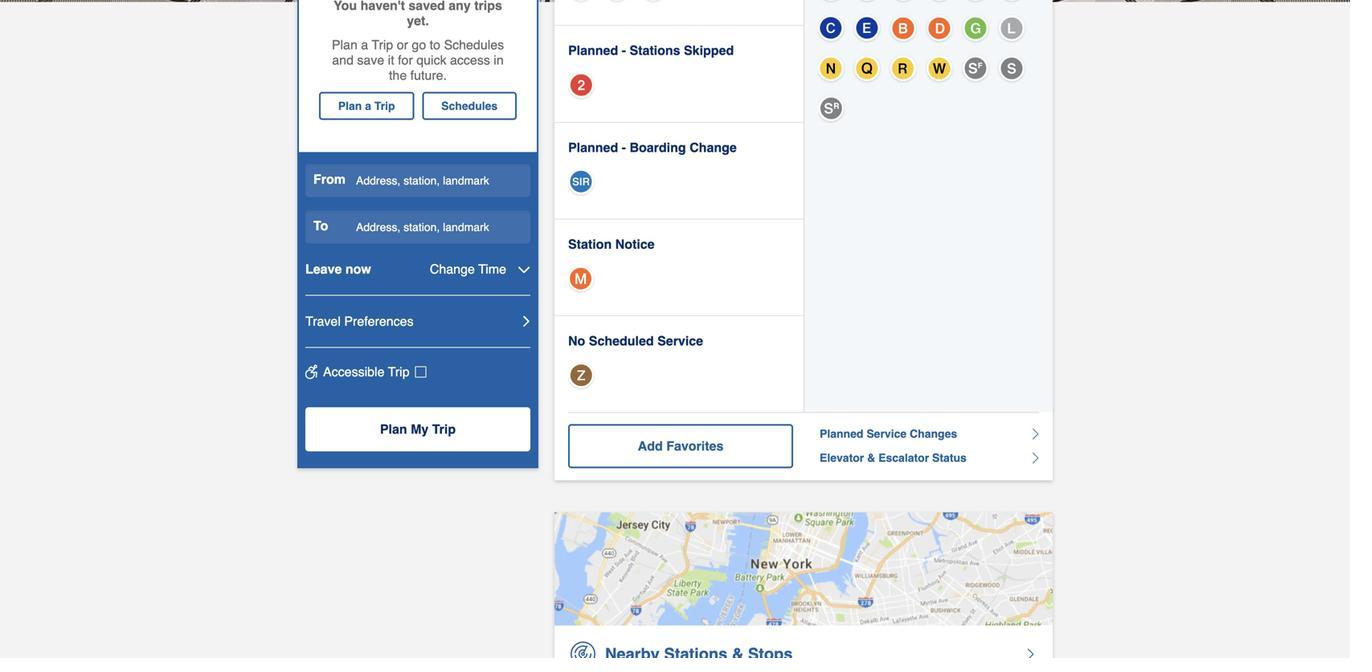 Task type: vqa. For each thing, say whether or not it's contained in the screenshot.
MTA image
no



Task type: describe. For each thing, give the bounding box(es) containing it.
plan a trip button
[[319, 92, 414, 120]]

notice
[[615, 237, 655, 252]]

line h element
[[818, 96, 844, 122]]

plan a trip or go to schedules and save it for quick access in the         future.
[[332, 37, 504, 83]]

to
[[313, 219, 328, 234]]

no scheduled service heading
[[568, 334, 790, 349]]

stations
[[630, 43, 680, 58]]

save
[[357, 53, 384, 68]]

schedules link
[[422, 92, 517, 120]]

line w element
[[927, 56, 952, 81]]

boarding
[[630, 140, 686, 155]]

line l element
[[999, 15, 1025, 41]]

plan a trip
[[338, 100, 395, 113]]

- for boarding
[[622, 140, 626, 155]]

2 list from the left
[[818, 0, 1039, 134]]

planned for planned service changes
[[820, 428, 863, 441]]

planned - boarding change heading
[[568, 140, 790, 155]]

planned for planned - stations skipped
[[568, 43, 618, 58]]

line e element
[[854, 15, 880, 41]]

elevator & escalator status
[[820, 452, 967, 465]]

planned - stations skipped
[[568, 43, 734, 58]]

time
[[478, 262, 506, 277]]

planned service changes
[[820, 428, 957, 441]]

in
[[494, 53, 504, 68]]

for
[[398, 53, 413, 68]]

plan for plan a trip
[[338, 100, 362, 113]]

haven't
[[360, 0, 405, 13]]

preferences
[[344, 314, 414, 329]]

line m element
[[568, 266, 594, 292]]

plan for plan a trip or go to schedules and save it for quick access in the         future.
[[332, 37, 357, 52]]

1 list from the left
[[568, 0, 790, 13]]

yet.
[[407, 13, 429, 28]]

any
[[449, 0, 471, 13]]

quick
[[416, 53, 446, 68]]

line 2 element
[[568, 72, 594, 98]]

my
[[411, 422, 429, 437]]

nearby map image
[[555, 513, 1053, 626]]

0 horizontal spatial service
[[657, 334, 703, 349]]

line n element
[[818, 56, 844, 81]]

accessible trip
[[323, 365, 410, 380]]

travel
[[305, 314, 341, 329]]

or
[[397, 37, 408, 52]]

line d element
[[927, 15, 952, 41]]

you
[[334, 0, 357, 13]]

trip right accessible
[[388, 365, 410, 380]]

leave now
[[305, 262, 371, 277]]

trips
[[474, 0, 502, 13]]

trip for plan my trip
[[432, 422, 456, 437]]



Task type: locate. For each thing, give the bounding box(es) containing it.
trip for plan a trip
[[374, 100, 395, 113]]

future.
[[410, 68, 447, 83]]

plan my trip link
[[305, 408, 530, 452]]

add favorites
[[638, 439, 724, 454]]

the
[[389, 68, 407, 83]]

1 horizontal spatial service
[[867, 428, 907, 441]]

planned - stations skipped heading
[[568, 43, 790, 58]]

line fs element
[[963, 56, 988, 81]]

&
[[867, 452, 875, 465]]

2 vertical spatial plan
[[380, 422, 407, 437]]

station
[[568, 237, 612, 252]]

accessible
[[323, 365, 385, 380]]

0 vertical spatial -
[[622, 43, 626, 58]]

go
[[412, 37, 426, 52]]

0 vertical spatial a
[[361, 37, 368, 52]]

no
[[568, 334, 585, 349]]

elevator & escalator status link
[[820, 449, 1039, 468]]

planned service changes link
[[820, 425, 1039, 449]]

line q element
[[854, 56, 880, 81]]

now
[[345, 262, 371, 277]]

favorites
[[666, 439, 724, 454]]

plan inside "plan a trip or go to schedules and save it for quick access in the         future."
[[332, 37, 357, 52]]

no scheduled service
[[568, 334, 703, 349]]

elevator
[[820, 452, 864, 465]]

0 vertical spatial planned
[[568, 43, 618, 58]]

1 vertical spatial -
[[622, 140, 626, 155]]

saved
[[409, 0, 445, 13]]

service up elevator & escalator status
[[867, 428, 907, 441]]

trip up it
[[372, 37, 393, 52]]

planned up line si 'element'
[[568, 140, 618, 155]]

travel preferences
[[305, 314, 414, 329]]

1 horizontal spatial list
[[818, 0, 1039, 134]]

line r element
[[890, 56, 916, 81]]

1 horizontal spatial change
[[690, 140, 737, 155]]

it
[[388, 53, 394, 68]]

0 horizontal spatial change
[[430, 262, 475, 277]]

service
[[657, 334, 703, 349], [867, 428, 907, 441]]

line g element
[[963, 15, 988, 41]]

To search field
[[305, 211, 530, 244]]

schedules
[[444, 37, 504, 52], [441, 100, 498, 113]]

status
[[932, 452, 967, 465]]

schedules inside schedules button
[[441, 100, 498, 113]]

skipped
[[684, 43, 734, 58]]

change right boarding
[[690, 140, 737, 155]]

a for plan a trip or go to schedules and save it for quick access in the         future.
[[361, 37, 368, 52]]

change time
[[430, 262, 506, 277]]

1 vertical spatial change
[[430, 262, 475, 277]]

a inside button
[[365, 100, 371, 113]]

0 vertical spatial plan
[[332, 37, 357, 52]]

0 vertical spatial service
[[657, 334, 703, 349]]

2 vertical spatial planned
[[820, 428, 863, 441]]

0 vertical spatial schedules
[[444, 37, 504, 52]]

add favorites button
[[568, 425, 793, 469]]

1 vertical spatial service
[[867, 428, 907, 441]]

access
[[450, 53, 490, 68]]

- for stations
[[622, 43, 626, 58]]

radar image
[[571, 643, 595, 659]]

chevron right image
[[1025, 649, 1037, 659]]

add
[[638, 439, 663, 454]]

a for plan a trip
[[365, 100, 371, 113]]

trip
[[372, 37, 393, 52], [374, 100, 395, 113], [388, 365, 410, 380], [432, 422, 456, 437]]

-
[[622, 43, 626, 58], [622, 140, 626, 155]]

plan for plan my trip
[[380, 422, 407, 437]]

plan up and
[[332, 37, 357, 52]]

change
[[690, 140, 737, 155], [430, 262, 475, 277]]

plan
[[332, 37, 357, 52], [338, 100, 362, 113], [380, 422, 407, 437]]

leave
[[305, 262, 342, 277]]

travel preferences button
[[305, 312, 530, 348]]

from
[[313, 172, 346, 187]]

trip inside "plan a trip or go to schedules and save it for quick access in the         future."
[[372, 37, 393, 52]]

and
[[332, 53, 354, 68]]

escalator
[[878, 452, 929, 465]]

station notice heading
[[568, 237, 790, 252]]

a inside "plan a trip or go to schedules and save it for quick access in the         future."
[[361, 37, 368, 52]]

plan left my
[[380, 422, 407, 437]]

1 vertical spatial planned
[[568, 140, 618, 155]]

planned up line 2 element
[[568, 43, 618, 58]]

you haven't saved any trips yet.
[[334, 0, 502, 28]]

service right the scheduled at bottom left
[[657, 334, 703, 349]]

schedules button
[[422, 92, 517, 120]]

- left boarding
[[622, 140, 626, 155]]

change left the time
[[430, 262, 475, 277]]

1 - from the top
[[622, 43, 626, 58]]

scheduled
[[589, 334, 654, 349]]

2 - from the top
[[622, 140, 626, 155]]

line z element
[[568, 363, 594, 389]]

a up save in the left top of the page
[[361, 37, 368, 52]]

plan my trip
[[380, 422, 456, 437]]

a
[[361, 37, 368, 52], [365, 100, 371, 113]]

region containing you haven't saved any trips yet.
[[299, 0, 537, 452]]

From search field
[[305, 164, 530, 197]]

0 vertical spatial change
[[690, 140, 737, 155]]

trip down the
[[374, 100, 395, 113]]

line si element
[[568, 169, 594, 195]]

region
[[299, 0, 537, 452]]

1 vertical spatial plan
[[338, 100, 362, 113]]

schedules down 'access'
[[441, 100, 498, 113]]

trip right my
[[432, 422, 456, 437]]

1 vertical spatial schedules
[[441, 100, 498, 113]]

schedules up 'access'
[[444, 37, 504, 52]]

list
[[568, 0, 790, 13], [818, 0, 1039, 134]]

trip inside button
[[374, 100, 395, 113]]

1 vertical spatial a
[[365, 100, 371, 113]]

line b element
[[890, 15, 916, 41]]

to
[[430, 37, 440, 52]]

0 horizontal spatial list
[[568, 0, 790, 13]]

line gs element
[[999, 56, 1025, 81]]

station notice
[[568, 237, 655, 252]]

schedules inside "plan a trip or go to schedules and save it for quick access in the         future."
[[444, 37, 504, 52]]

planned
[[568, 43, 618, 58], [568, 140, 618, 155], [820, 428, 863, 441]]

- left stations
[[622, 43, 626, 58]]

plan inside button
[[338, 100, 362, 113]]

trip for plan a trip or go to schedules and save it for quick access in the         future.
[[372, 37, 393, 52]]

a down save in the left top of the page
[[365, 100, 371, 113]]

changes
[[910, 428, 957, 441]]

planned up elevator
[[820, 428, 863, 441]]

planned for planned - boarding change
[[568, 140, 618, 155]]

planned - boarding change
[[568, 140, 737, 155]]

plan down and
[[338, 100, 362, 113]]

line c element
[[818, 15, 844, 41]]



